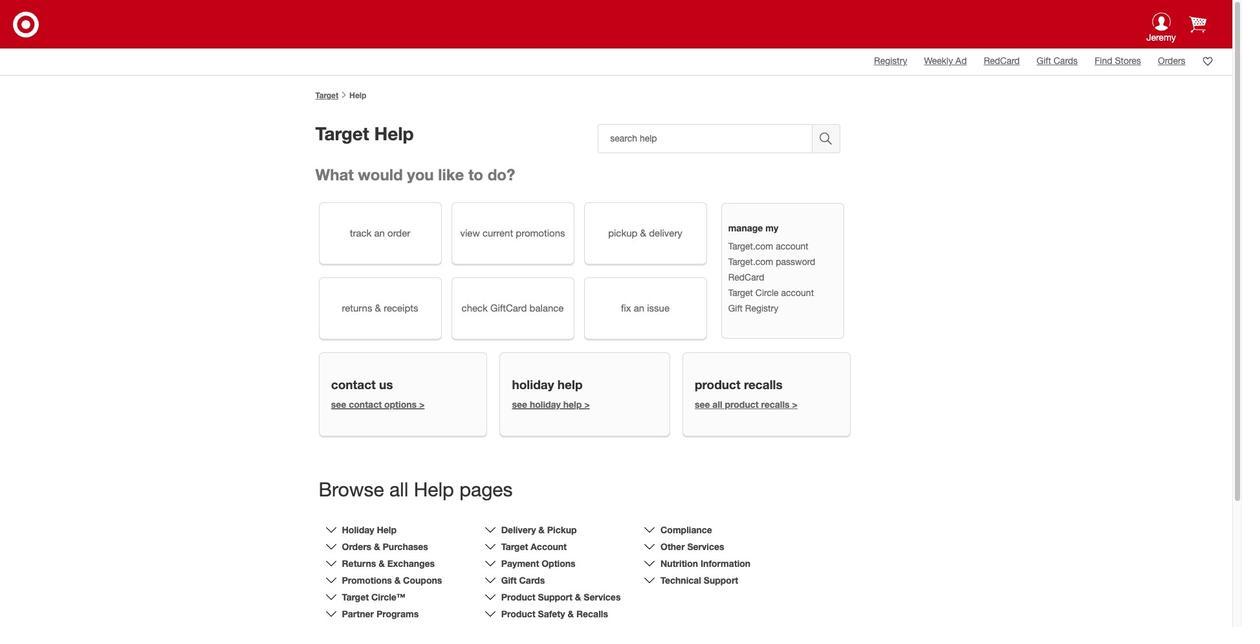 Task type: locate. For each thing, give the bounding box(es) containing it.
support down 'information'
[[704, 575, 739, 586]]

product up see all product recalls > link
[[695, 377, 741, 392]]

1 see from the left
[[331, 399, 347, 410]]

redcard link right ad
[[984, 56, 1020, 66]]

0 horizontal spatial >
[[419, 399, 425, 410]]

>
[[419, 399, 425, 410], [585, 399, 590, 410], [793, 399, 798, 410]]

0 vertical spatial orders
[[1159, 56, 1186, 66]]

0 horizontal spatial registry
[[746, 303, 779, 314]]

1 vertical spatial target.com
[[729, 257, 774, 267]]

1 product from the top
[[501, 592, 536, 603]]

nutrition
[[661, 558, 698, 569]]

0 vertical spatial all
[[713, 399, 723, 410]]

product
[[501, 592, 536, 603], [501, 609, 536, 620]]

registry inside 'target.com account target.com password redcard target circle account gift registry'
[[746, 303, 779, 314]]

an right fix
[[634, 303, 645, 314]]

gift registry link
[[729, 303, 779, 314]]

delivery
[[501, 525, 536, 536]]

help up see holiday help >
[[558, 377, 583, 392]]

do?
[[488, 166, 515, 184]]

product down the product recalls
[[725, 399, 759, 410]]

1 vertical spatial gift cards link
[[501, 575, 545, 586]]

check
[[462, 303, 488, 314]]

0 vertical spatial contact
[[331, 377, 376, 392]]

redcard link
[[984, 56, 1020, 66], [729, 272, 765, 283]]

holiday
[[512, 377, 554, 392], [530, 399, 561, 410]]

track
[[350, 228, 372, 239]]

target.com home image
[[13, 12, 39, 38]]

& up recalls on the left of page
[[575, 592, 582, 603]]

target for 'target' link
[[316, 91, 339, 100]]

returns & exchanges
[[342, 558, 435, 569]]

gift down target circle account link
[[729, 303, 743, 314]]

0 horizontal spatial redcard link
[[729, 272, 765, 283]]

contact up see contact options > in the left bottom of the page
[[331, 377, 376, 392]]

view current promotions link
[[451, 203, 574, 265]]

fix an issue
[[621, 303, 670, 314]]

circle™
[[371, 592, 406, 603]]

ad
[[956, 56, 967, 66]]

product for product support & services
[[501, 592, 536, 603]]

1 horizontal spatial registry
[[874, 56, 908, 66]]

delivery & pickup link
[[501, 525, 577, 536]]

see down 'contact us'
[[331, 399, 347, 410]]

help
[[558, 377, 583, 392], [564, 399, 582, 410]]

product down the payment
[[501, 592, 536, 603]]

1 vertical spatial an
[[634, 303, 645, 314]]

like
[[438, 166, 464, 184]]

& for delivery
[[539, 525, 545, 536]]

0 vertical spatial services
[[688, 542, 725, 553]]

holiday up see holiday help >
[[512, 377, 554, 392]]

holiday down holiday help
[[530, 399, 561, 410]]

gift cards link down the payment
[[501, 575, 545, 586]]

1 vertical spatial gift
[[729, 303, 743, 314]]

pickup
[[608, 228, 638, 239]]

1 horizontal spatial redcard link
[[984, 56, 1020, 66]]

None image field
[[813, 124, 840, 153]]

0 vertical spatial target.com
[[729, 241, 774, 252]]

registry left weekly on the right of page
[[874, 56, 908, 66]]

1 horizontal spatial services
[[688, 542, 725, 553]]

programs
[[377, 609, 419, 620]]

other services
[[661, 542, 725, 553]]

an for track
[[374, 228, 385, 239]]

order
[[388, 228, 411, 239]]

account right the circle
[[781, 288, 814, 298]]

contact down 'contact us'
[[349, 399, 382, 410]]

1 horizontal spatial redcard
[[984, 56, 1020, 66]]

&
[[640, 228, 647, 239], [375, 303, 381, 314], [539, 525, 545, 536], [374, 542, 380, 553], [379, 558, 385, 569], [395, 575, 401, 586], [575, 592, 582, 603], [568, 609, 574, 620]]

2 vertical spatial gift
[[501, 575, 517, 586]]

cards down payment options link
[[519, 575, 545, 586]]

1 vertical spatial product
[[501, 609, 536, 620]]

0 horizontal spatial redcard
[[729, 272, 765, 283]]

0 horizontal spatial gift cards link
[[501, 575, 545, 586]]

target down delivery
[[501, 542, 528, 553]]

target up the gift registry "link"
[[729, 288, 753, 298]]

1 horizontal spatial >
[[585, 399, 590, 410]]

product support & services
[[501, 592, 621, 603]]

0 horizontal spatial cards
[[519, 575, 545, 586]]

all right browse
[[390, 478, 409, 501]]

product left safety
[[501, 609, 536, 620]]

cards left find
[[1054, 56, 1078, 66]]

icon image
[[1152, 12, 1171, 31]]

gift cards left find
[[1037, 56, 1078, 66]]

& for pickup
[[640, 228, 647, 239]]

1 horizontal spatial gift cards link
[[1037, 56, 1078, 66]]

technical support
[[661, 575, 739, 586]]

services
[[688, 542, 725, 553], [584, 592, 621, 603]]

product support & services link
[[501, 592, 621, 603]]

0 vertical spatial redcard link
[[984, 56, 1020, 66]]

cards for gift cards link to the bottom
[[519, 575, 545, 586]]

0 vertical spatial support
[[704, 575, 739, 586]]

1 > from the left
[[419, 399, 425, 410]]

see down the product recalls
[[695, 399, 710, 410]]

2 > from the left
[[585, 399, 590, 410]]

1 horizontal spatial see
[[512, 399, 528, 410]]

1 horizontal spatial all
[[713, 399, 723, 410]]

registry
[[874, 56, 908, 66], [746, 303, 779, 314]]

& down holiday help
[[374, 542, 380, 553]]

1 horizontal spatial an
[[634, 303, 645, 314]]

0 vertical spatial account
[[776, 241, 809, 252]]

1 vertical spatial support
[[538, 592, 573, 603]]

target.com down 'target.com account' link at the top of page
[[729, 257, 774, 267]]

product
[[695, 377, 741, 392], [725, 399, 759, 410]]

& up the account on the left bottom of page
[[539, 525, 545, 536]]

target account
[[501, 542, 567, 553]]

help down holiday help
[[564, 399, 582, 410]]

redcard up the circle
[[729, 272, 765, 283]]

support up product safety & recalls link
[[538, 592, 573, 603]]

other
[[661, 542, 685, 553]]

0 vertical spatial gift cards link
[[1037, 56, 1078, 66]]

target account link
[[501, 542, 567, 553]]

target circle account link
[[729, 288, 814, 298]]

0 vertical spatial product
[[501, 592, 536, 603]]

coupons
[[403, 575, 442, 586]]

weekly ad link
[[925, 56, 967, 66]]

promotions & coupons link
[[342, 575, 442, 586]]

> for us
[[419, 399, 425, 410]]

1 vertical spatial registry
[[746, 303, 779, 314]]

1 vertical spatial cards
[[519, 575, 545, 586]]

fix an issue link
[[584, 278, 707, 340]]

2 see from the left
[[512, 399, 528, 410]]

target left the help element
[[316, 91, 339, 100]]

product recalls
[[695, 377, 783, 392]]

1 vertical spatial orders
[[342, 542, 372, 553]]

view current promotions
[[460, 228, 565, 239]]

1 horizontal spatial cards
[[1054, 56, 1078, 66]]

0 horizontal spatial an
[[374, 228, 385, 239]]

1 vertical spatial recalls
[[761, 399, 790, 410]]

registry down the circle
[[746, 303, 779, 314]]

2 product from the top
[[501, 609, 536, 620]]

gift left find
[[1037, 56, 1052, 66]]

1 horizontal spatial gift
[[729, 303, 743, 314]]

options
[[542, 558, 576, 569]]

& down orders & purchases link
[[379, 558, 385, 569]]

target up partner
[[342, 592, 369, 603]]

find
[[1095, 56, 1113, 66]]

holiday help link
[[342, 525, 397, 536]]

0 horizontal spatial orders
[[342, 542, 372, 553]]

technical support link
[[661, 575, 739, 586]]

1 horizontal spatial orders
[[1159, 56, 1186, 66]]

help
[[350, 91, 367, 100], [374, 123, 414, 144], [414, 478, 454, 501], [377, 525, 397, 536]]

target down 'target' link
[[316, 123, 369, 144]]

0 horizontal spatial gift cards
[[501, 575, 545, 586]]

1 vertical spatial redcard
[[729, 272, 765, 283]]

1 vertical spatial all
[[390, 478, 409, 501]]

account
[[776, 241, 809, 252], [781, 288, 814, 298]]

1 vertical spatial contact
[[349, 399, 382, 410]]

0 horizontal spatial all
[[390, 478, 409, 501]]

gift
[[1037, 56, 1052, 66], [729, 303, 743, 314], [501, 575, 517, 586]]

& for orders
[[374, 542, 380, 553]]

1 target.com from the top
[[729, 241, 774, 252]]

gift down the payment
[[501, 575, 517, 586]]

2 target.com from the top
[[729, 257, 774, 267]]

2 horizontal spatial gift
[[1037, 56, 1052, 66]]

0 horizontal spatial see
[[331, 399, 347, 410]]

orders for orders & purchases
[[342, 542, 372, 553]]

nutrition information
[[661, 558, 751, 569]]

see
[[331, 399, 347, 410], [512, 399, 528, 410], [695, 399, 710, 410]]

gift cards
[[1037, 56, 1078, 66], [501, 575, 545, 586]]

& right returns
[[375, 303, 381, 314]]

recalls down the product recalls
[[761, 399, 790, 410]]

0 horizontal spatial services
[[584, 592, 621, 603]]

2 horizontal spatial see
[[695, 399, 710, 410]]

view
[[460, 228, 480, 239]]

an right track
[[374, 228, 385, 239]]

redcard link up the circle
[[729, 272, 765, 283]]

returns & receipts link
[[319, 278, 442, 340]]

recalls up see all product recalls > link
[[744, 377, 783, 392]]

1 horizontal spatial gift cards
[[1037, 56, 1078, 66]]

0 vertical spatial an
[[374, 228, 385, 239]]

3 > from the left
[[793, 399, 798, 410]]

target for target help
[[316, 123, 369, 144]]

pickup & delivery link
[[584, 203, 707, 265]]

account up password on the top right of the page
[[776, 241, 809, 252]]

& inside pickup & delivery link
[[640, 228, 647, 239]]

nutrition information link
[[661, 558, 751, 569]]

target for target circle™
[[342, 592, 369, 603]]

1 vertical spatial services
[[584, 592, 621, 603]]

favorites image
[[1203, 57, 1213, 67]]

1 horizontal spatial support
[[704, 575, 739, 586]]

1 vertical spatial redcard link
[[729, 272, 765, 283]]

services up nutrition information link
[[688, 542, 725, 553]]

recalls
[[744, 377, 783, 392], [761, 399, 790, 410]]

0 vertical spatial cards
[[1054, 56, 1078, 66]]

redcard inside 'target.com account target.com password redcard target circle account gift registry'
[[729, 272, 765, 283]]

orders down the holiday
[[342, 542, 372, 553]]

see down holiday help
[[512, 399, 528, 410]]

redcard link for target.com password
[[729, 272, 765, 283]]

gift cards down the payment
[[501, 575, 545, 586]]

delivery
[[649, 228, 683, 239]]

us
[[379, 377, 393, 392]]

gift cards link left find
[[1037, 56, 1078, 66]]

holiday
[[342, 525, 374, 536]]

& inside "returns & receipts" link
[[375, 303, 381, 314]]

exchanges
[[388, 558, 435, 569]]

& up circle™
[[395, 575, 401, 586]]

redcard right ad
[[984, 56, 1020, 66]]

all for see
[[713, 399, 723, 410]]

0 vertical spatial redcard
[[984, 56, 1020, 66]]

orders down the jeremy
[[1159, 56, 1186, 66]]

& right pickup
[[640, 228, 647, 239]]

cards
[[1054, 56, 1078, 66], [519, 575, 545, 586]]

redcard link for weekly ad
[[984, 56, 1020, 66]]

all down the product recalls
[[713, 399, 723, 410]]

stores
[[1115, 56, 1142, 66]]

jeremy
[[1147, 32, 1177, 43]]

0 horizontal spatial support
[[538, 592, 573, 603]]

services up recalls on the left of page
[[584, 592, 621, 603]]

2 horizontal spatial >
[[793, 399, 798, 410]]

partner
[[342, 609, 374, 620]]

target.com down manage my
[[729, 241, 774, 252]]

0 vertical spatial gift
[[1037, 56, 1052, 66]]



Task type: describe. For each thing, give the bounding box(es) containing it.
gift inside 'target.com account target.com password redcard target circle account gift registry'
[[729, 303, 743, 314]]

& for promotions
[[395, 575, 401, 586]]

delivery & pickup
[[501, 525, 577, 536]]

jeremy link
[[1142, 12, 1181, 49]]

help left pages
[[414, 478, 454, 501]]

issue
[[647, 303, 670, 314]]

holiday help
[[512, 377, 583, 392]]

target.com password link
[[729, 257, 816, 267]]

target circle™
[[342, 592, 406, 603]]

safety
[[538, 609, 565, 620]]

1 vertical spatial gift cards
[[501, 575, 545, 586]]

1 vertical spatial holiday
[[530, 399, 561, 410]]

target.com account link
[[729, 241, 809, 252]]

compliance link
[[661, 525, 712, 536]]

holiday help
[[342, 525, 397, 536]]

browse
[[319, 478, 384, 501]]

0 vertical spatial help
[[558, 377, 583, 392]]

product for product safety & recalls
[[501, 609, 536, 620]]

technical
[[661, 575, 702, 586]]

account
[[531, 542, 567, 553]]

help up orders & purchases
[[377, 525, 397, 536]]

cards for the top gift cards link
[[1054, 56, 1078, 66]]

target link
[[316, 91, 339, 100]]

help up would on the left of the page
[[374, 123, 414, 144]]

see contact options >
[[331, 399, 425, 410]]

see for contact us
[[331, 399, 347, 410]]

circle
[[756, 288, 779, 298]]

returns
[[342, 303, 372, 314]]

fix
[[621, 303, 631, 314]]

check giftcard balance
[[462, 303, 564, 314]]

registry link
[[874, 56, 908, 66]]

promotions
[[342, 575, 392, 586]]

1 vertical spatial account
[[781, 288, 814, 298]]

payment options
[[501, 558, 576, 569]]

& for returns
[[375, 303, 381, 314]]

orders & purchases link
[[342, 542, 428, 553]]

password
[[776, 257, 816, 267]]

orders for the orders link
[[1159, 56, 1186, 66]]

weekly ad
[[925, 56, 967, 66]]

track an order link
[[319, 203, 442, 265]]

& right safety
[[568, 609, 574, 620]]

giftcard
[[491, 303, 527, 314]]

3 see from the left
[[695, 399, 710, 410]]

product safety & recalls link
[[501, 609, 608, 620]]

promotions
[[516, 228, 565, 239]]

manage
[[729, 223, 763, 234]]

0 vertical spatial gift cards
[[1037, 56, 1078, 66]]

& for returns
[[379, 558, 385, 569]]

target.com account target.com password redcard target circle account gift registry
[[729, 241, 816, 314]]

to
[[469, 166, 483, 184]]

payment options link
[[501, 558, 576, 569]]

returns & exchanges link
[[342, 558, 435, 569]]

information
[[701, 558, 751, 569]]

help element
[[350, 91, 367, 100]]

target inside 'target.com account target.com password redcard target circle account gift registry'
[[729, 288, 753, 298]]

0 vertical spatial recalls
[[744, 377, 783, 392]]

my
[[766, 223, 779, 234]]

payment
[[501, 558, 539, 569]]

promotions & coupons
[[342, 575, 442, 586]]

see contact options > link
[[331, 399, 425, 410]]

help right 'target' link
[[350, 91, 367, 100]]

> for help
[[585, 399, 590, 410]]

recalls
[[577, 609, 608, 620]]

search help text field
[[598, 124, 813, 153]]

options
[[384, 399, 417, 410]]

see holiday help >
[[512, 399, 590, 410]]

current
[[483, 228, 513, 239]]

0 horizontal spatial gift
[[501, 575, 517, 586]]

all for browse
[[390, 478, 409, 501]]

see for holiday help
[[512, 399, 528, 410]]

1 vertical spatial help
[[564, 399, 582, 410]]

other services link
[[661, 542, 725, 553]]

an for fix
[[634, 303, 645, 314]]

target for target account
[[501, 542, 528, 553]]

balance
[[530, 303, 564, 314]]

support for product
[[538, 592, 573, 603]]

partner programs
[[342, 609, 419, 620]]

see all product recalls > link
[[695, 399, 798, 410]]

support for technical
[[704, 575, 739, 586]]

weekly
[[925, 56, 953, 66]]

pickup & delivery
[[608, 228, 683, 239]]

0 vertical spatial holiday
[[512, 377, 554, 392]]

what
[[316, 166, 354, 184]]

find stores
[[1095, 56, 1142, 66]]

returns
[[342, 558, 376, 569]]

1 vertical spatial product
[[725, 399, 759, 410]]

check giftcard balance link
[[451, 278, 574, 340]]

partner programs link
[[342, 609, 419, 620]]

find stores link
[[1095, 56, 1142, 66]]

track an order
[[350, 228, 411, 239]]

orders & purchases
[[342, 542, 428, 553]]

what would you like to do?
[[316, 166, 515, 184]]

pages
[[460, 478, 513, 501]]

target help
[[316, 123, 414, 144]]

compliance
[[661, 525, 712, 536]]

pickup
[[547, 525, 577, 536]]

0 vertical spatial registry
[[874, 56, 908, 66]]

you
[[407, 166, 434, 184]]

manage my
[[729, 223, 779, 234]]

would
[[358, 166, 403, 184]]

see all product recalls >
[[695, 399, 798, 410]]

contact us
[[331, 377, 393, 392]]

0 vertical spatial product
[[695, 377, 741, 392]]

returns & receipts
[[342, 303, 418, 314]]

target circle™ link
[[342, 592, 406, 603]]

my target.com shopping cart image
[[1190, 16, 1207, 33]]



Task type: vqa. For each thing, say whether or not it's contained in the screenshot.
Orders
yes



